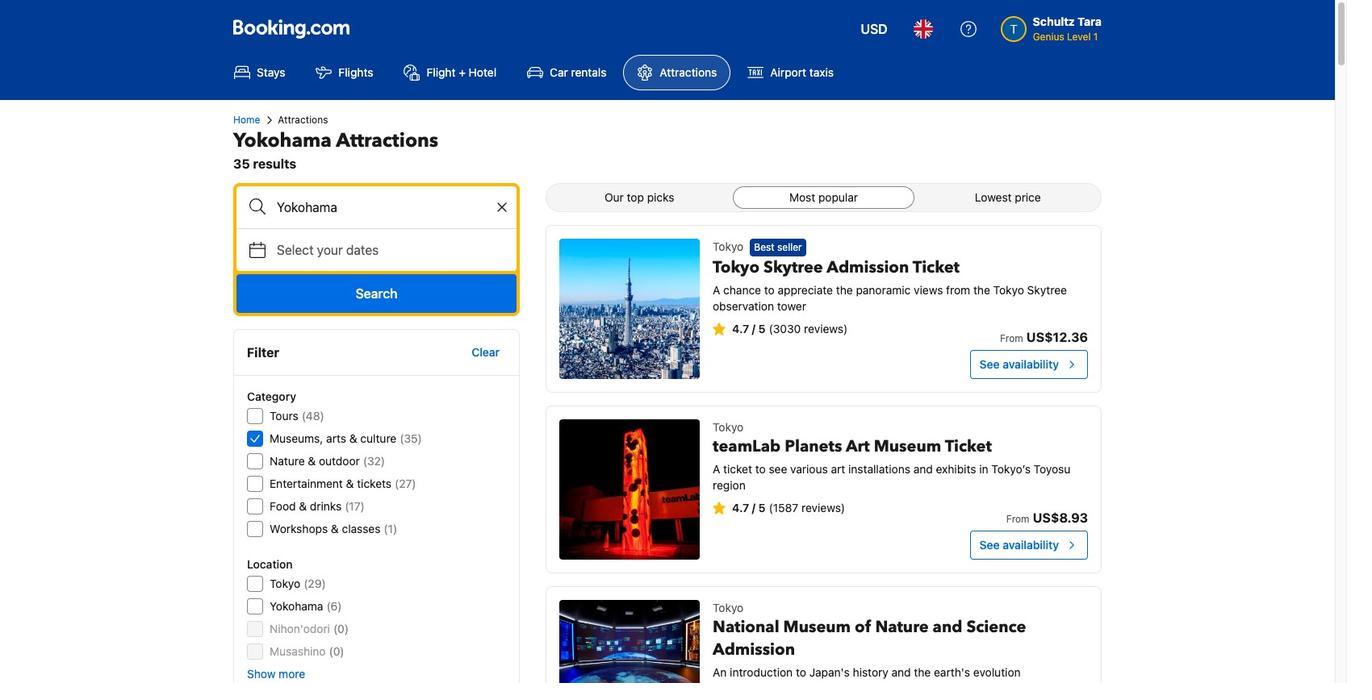 Task type: locate. For each thing, give the bounding box(es) containing it.
& for food & drinks
[[299, 500, 307, 514]]

nature down museums, at the bottom left
[[270, 455, 305, 468]]

tokyo for skytree
[[713, 257, 760, 279]]

(0) down (6) at the left bottom of the page
[[333, 623, 349, 636]]

2 / from the top
[[752, 501, 756, 515]]

2 5 from the top
[[759, 501, 766, 515]]

admission up panoramic
[[827, 257, 909, 279]]

2 vertical spatial attractions
[[336, 128, 439, 154]]

museum up installations
[[874, 436, 942, 458]]

museum inside tokyo teamlab planets art museum ticket a ticket to see various art installations and exhibits in tokyo's toyosu region
[[874, 436, 942, 458]]

ticket up exhibits
[[945, 436, 992, 458]]

& right 'food'
[[299, 500, 307, 514]]

reviews) right the (1587
[[802, 501, 846, 515]]

yokohama (6)
[[270, 600, 342, 614]]

museum left of
[[784, 617, 851, 639]]

1 see availability from the top
[[980, 358, 1059, 371]]

(0) for nihon'odori (0)
[[333, 623, 349, 636]]

the left panoramic
[[836, 284, 853, 297]]

us$8.93
[[1033, 511, 1088, 526]]

1 vertical spatial from
[[1007, 514, 1030, 526]]

flights
[[339, 65, 373, 79]]

see availability for teamlab planets art museum ticket
[[980, 539, 1059, 552]]

2 see availability from the top
[[980, 539, 1059, 552]]

from inside from us$12.36
[[1000, 333, 1024, 345]]

from inside the from us$8.93
[[1007, 514, 1030, 526]]

35
[[233, 157, 250, 171]]

4.7 down observation
[[732, 322, 749, 336]]

1 vertical spatial to
[[756, 463, 766, 476]]

more
[[279, 668, 305, 682]]

& up (17)
[[346, 477, 354, 491]]

1 vertical spatial see
[[980, 539, 1000, 552]]

art
[[831, 463, 846, 476]]

level
[[1068, 31, 1091, 43]]

1 horizontal spatial admission
[[827, 257, 909, 279]]

0 horizontal spatial museum
[[784, 617, 851, 639]]

a left 'chance'
[[713, 284, 721, 297]]

/
[[752, 322, 756, 336], [752, 501, 756, 515]]

tokyo inside tokyo teamlab planets art museum ticket a ticket to see various art installations and exhibits in tokyo's toyosu region
[[713, 421, 744, 434]]

1 vertical spatial admission
[[713, 640, 795, 661]]

1 vertical spatial /
[[752, 501, 756, 515]]

in
[[980, 463, 989, 476]]

2 see from the top
[[980, 539, 1000, 552]]

from left us$8.93
[[1007, 514, 1030, 526]]

2 horizontal spatial attractions
[[660, 65, 717, 79]]

1 a from the top
[[713, 284, 721, 297]]

nature right of
[[876, 617, 929, 639]]

tickets
[[357, 477, 392, 491]]

2 vertical spatial and
[[892, 666, 911, 680]]

1 horizontal spatial museum
[[874, 436, 942, 458]]

1 4.7 from the top
[[732, 322, 749, 336]]

1 5 from the top
[[759, 322, 766, 336]]

tours (48)
[[270, 409, 324, 423]]

from for teamlab planets art museum ticket
[[1007, 514, 1030, 526]]

0 vertical spatial /
[[752, 322, 756, 336]]

an
[[713, 666, 727, 680]]

evolution
[[974, 666, 1021, 680]]

tours
[[270, 409, 299, 423]]

1 vertical spatial 4.7
[[732, 501, 749, 515]]

to left japan's on the right of the page
[[796, 666, 807, 680]]

5
[[759, 322, 766, 336], [759, 501, 766, 515]]

& for workshops & classes
[[331, 522, 339, 536]]

yokohama up the results
[[233, 128, 332, 154]]

1 vertical spatial yokohama
[[270, 600, 323, 614]]

2 a from the top
[[713, 463, 721, 476]]

0 vertical spatial admission
[[827, 257, 909, 279]]

0 vertical spatial to
[[765, 284, 775, 297]]

nature inside 'tokyo national museum of nature and science admission an introduction to japan's history and the earth's evolution'
[[876, 617, 929, 639]]

skytree down seller
[[764, 257, 823, 279]]

5 left the (1587
[[759, 501, 766, 515]]

0 vertical spatial yokohama
[[233, 128, 332, 154]]

1 horizontal spatial skytree
[[1028, 284, 1067, 297]]

lowest
[[975, 191, 1012, 204]]

1 vertical spatial museum
[[784, 617, 851, 639]]

us$12.36
[[1027, 330, 1088, 345]]

1 vertical spatial (0)
[[329, 645, 345, 659]]

1 horizontal spatial attractions
[[336, 128, 439, 154]]

0 vertical spatial museum
[[874, 436, 942, 458]]

0 vertical spatial 5
[[759, 322, 766, 336]]

1 see from the top
[[980, 358, 1000, 371]]

0 vertical spatial see
[[980, 358, 1000, 371]]

and
[[914, 463, 933, 476], [933, 617, 963, 639], [892, 666, 911, 680]]

availability down the from us$8.93
[[1003, 539, 1059, 552]]

to
[[765, 284, 775, 297], [756, 463, 766, 476], [796, 666, 807, 680]]

and left exhibits
[[914, 463, 933, 476]]

ticket
[[724, 463, 753, 476]]

0 vertical spatial reviews)
[[804, 322, 848, 336]]

4.7 for skytree
[[732, 322, 749, 336]]

from
[[1000, 333, 1024, 345], [1007, 514, 1030, 526]]

1 vertical spatial and
[[933, 617, 963, 639]]

stays link
[[220, 55, 299, 90]]

see availability
[[980, 358, 1059, 371], [980, 539, 1059, 552]]

yokohama down the tokyo (29)
[[270, 600, 323, 614]]

museum
[[874, 436, 942, 458], [784, 617, 851, 639]]

& down drinks
[[331, 522, 339, 536]]

tokyo (29)
[[270, 577, 326, 591]]

/ for skytree
[[752, 322, 756, 336]]

0 vertical spatial a
[[713, 284, 721, 297]]

musashino (0)
[[270, 645, 345, 659]]

and for nature
[[892, 666, 911, 680]]

availability for teamlab planets art museum ticket
[[1003, 539, 1059, 552]]

reviews) down tower
[[804, 322, 848, 336]]

see
[[980, 358, 1000, 371], [980, 539, 1000, 552]]

and up earth's
[[933, 617, 963, 639]]

top
[[627, 191, 644, 204]]

0 vertical spatial (0)
[[333, 623, 349, 636]]

/ down observation
[[752, 322, 756, 336]]

0 vertical spatial attractions
[[660, 65, 717, 79]]

4.7 down the region
[[732, 501, 749, 515]]

category
[[247, 390, 296, 404]]

the left earth's
[[914, 666, 931, 680]]

see availability down from us$12.36
[[980, 358, 1059, 371]]

ticket up views
[[913, 257, 960, 279]]

and inside tokyo teamlab planets art museum ticket a ticket to see various art installations and exhibits in tokyo's toyosu region
[[914, 463, 933, 476]]

1 vertical spatial attractions
[[278, 114, 328, 126]]

/ left the (1587
[[752, 501, 756, 515]]

&
[[349, 432, 357, 446], [308, 455, 316, 468], [346, 477, 354, 491], [299, 500, 307, 514], [331, 522, 339, 536]]

to right 'chance'
[[765, 284, 775, 297]]

0 vertical spatial 4.7
[[732, 322, 749, 336]]

admission
[[827, 257, 909, 279], [713, 640, 795, 661]]

tokyo up teamlab
[[713, 421, 744, 434]]

usd
[[861, 22, 888, 36]]

tokyo inside 'tokyo national museum of nature and science admission an introduction to japan's history and the earth's evolution'
[[713, 602, 744, 615]]

(0) down nihon'odori (0)
[[329, 645, 345, 659]]

yokohama inside the yokohama attractions 35 results
[[233, 128, 332, 154]]

flight + hotel link
[[390, 55, 510, 90]]

the inside 'tokyo national museum of nature and science admission an introduction to japan's history and the earth's evolution'
[[914, 666, 931, 680]]

& up entertainment
[[308, 455, 316, 468]]

the right from
[[974, 284, 991, 297]]

history
[[853, 666, 889, 680]]

1 vertical spatial ticket
[[945, 436, 992, 458]]

1 horizontal spatial the
[[914, 666, 931, 680]]

1 horizontal spatial nature
[[876, 617, 929, 639]]

select
[[277, 243, 314, 258]]

nature & outdoor (32)
[[270, 455, 385, 468]]

1 vertical spatial availability
[[1003, 539, 1059, 552]]

observation
[[713, 300, 774, 314]]

results
[[253, 157, 296, 171]]

culture
[[360, 432, 397, 446]]

see availability down the from us$8.93
[[980, 539, 1059, 552]]

availability
[[1003, 358, 1059, 371], [1003, 539, 1059, 552]]

yokohama
[[233, 128, 332, 154], [270, 600, 323, 614]]

0 vertical spatial nature
[[270, 455, 305, 468]]

0 horizontal spatial admission
[[713, 640, 795, 661]]

4.7 / 5 (1587 reviews)
[[732, 501, 846, 515]]

availability for tokyo skytree admission ticket
[[1003, 358, 1059, 371]]

clear
[[472, 346, 500, 359]]

usd button
[[851, 10, 898, 48]]

from left the us$12.36
[[1000, 333, 1024, 345]]

tokyo left the best on the right of the page
[[713, 240, 744, 254]]

2 vertical spatial to
[[796, 666, 807, 680]]

picks
[[647, 191, 675, 204]]

to left see
[[756, 463, 766, 476]]

attractions
[[660, 65, 717, 79], [278, 114, 328, 126], [336, 128, 439, 154]]

a
[[713, 284, 721, 297], [713, 463, 721, 476]]

hotel
[[469, 65, 497, 79]]

1 vertical spatial see availability
[[980, 539, 1059, 552]]

0 vertical spatial availability
[[1003, 358, 1059, 371]]

a inside tokyo skytree admission ticket a chance to appreciate the panoramic views from the tokyo skytree observation tower
[[713, 284, 721, 297]]

tokyo down location
[[270, 577, 301, 591]]

best
[[754, 242, 775, 254]]

arts
[[326, 432, 346, 446]]

0 vertical spatial see availability
[[980, 358, 1059, 371]]

and right history
[[892, 666, 911, 680]]

1 vertical spatial nature
[[876, 617, 929, 639]]

reviews) for planets
[[802, 501, 846, 515]]

skytree up from us$12.36
[[1028, 284, 1067, 297]]

teamlab planets art museum ticket image
[[560, 420, 700, 560]]

tokyo's
[[992, 463, 1031, 476]]

installations
[[849, 463, 911, 476]]

flight + hotel
[[427, 65, 497, 79]]

reviews) for admission
[[804, 322, 848, 336]]

+
[[459, 65, 466, 79]]

tokyo up national
[[713, 602, 744, 615]]

availability down from us$12.36
[[1003, 358, 1059, 371]]

museum inside 'tokyo national museum of nature and science admission an introduction to japan's history and the earth's evolution'
[[784, 617, 851, 639]]

ticket inside tokyo teamlab planets art museum ticket a ticket to see various art installations and exhibits in tokyo's toyosu region
[[945, 436, 992, 458]]

0 vertical spatial and
[[914, 463, 933, 476]]

1 availability from the top
[[1003, 358, 1059, 371]]

show more button
[[247, 667, 305, 683]]

2 4.7 from the top
[[732, 501, 749, 515]]

1 vertical spatial 5
[[759, 501, 766, 515]]

1 / from the top
[[752, 322, 756, 336]]

yokohama for yokohama attractions
[[233, 128, 332, 154]]

Where are you going? search field
[[237, 187, 517, 229]]

4.7 for teamlab
[[732, 501, 749, 515]]

0 vertical spatial skytree
[[764, 257, 823, 279]]

appreciate
[[778, 284, 833, 297]]

museums, arts & culture (35)
[[270, 432, 422, 446]]

tokyo skytree admission ticket image
[[560, 239, 700, 380]]

museums,
[[270, 432, 323, 446]]

& for entertainment & tickets
[[346, 477, 354, 491]]

(0)
[[333, 623, 349, 636], [329, 645, 345, 659]]

a up the region
[[713, 463, 721, 476]]

(0) for musashino (0)
[[329, 645, 345, 659]]

taxis
[[810, 65, 834, 79]]

(35)
[[400, 432, 422, 446]]

admission up introduction
[[713, 640, 795, 661]]

planets
[[785, 436, 842, 458]]

tokyo up 'chance'
[[713, 257, 760, 279]]

0 horizontal spatial attractions
[[278, 114, 328, 126]]

1 vertical spatial a
[[713, 463, 721, 476]]

national
[[713, 617, 780, 639]]

5 left (3030
[[759, 322, 766, 336]]

2 availability from the top
[[1003, 539, 1059, 552]]

attractions link
[[624, 55, 731, 90]]

drinks
[[310, 500, 342, 514]]

0 vertical spatial ticket
[[913, 257, 960, 279]]

0 vertical spatial from
[[1000, 333, 1024, 345]]

1 vertical spatial reviews)
[[802, 501, 846, 515]]



Task type: describe. For each thing, give the bounding box(es) containing it.
most popular
[[790, 191, 858, 204]]

introduction
[[730, 666, 793, 680]]

japan's
[[810, 666, 850, 680]]

5 for teamlab
[[759, 501, 766, 515]]

tokyo teamlab planets art museum ticket a ticket to see various art installations and exhibits in tokyo's toyosu region
[[713, 421, 1071, 493]]

(1587
[[769, 501, 799, 515]]

to inside 'tokyo national museum of nature and science admission an introduction to japan's history and the earth's evolution'
[[796, 666, 807, 680]]

dates
[[346, 243, 379, 258]]

nihon'odori
[[270, 623, 330, 636]]

car
[[550, 65, 568, 79]]

tokyo skytree admission ticket a chance to appreciate the panoramic views from the tokyo skytree observation tower
[[713, 257, 1067, 314]]

to inside tokyo teamlab planets art museum ticket a ticket to see various art installations and exhibits in tokyo's toyosu region
[[756, 463, 766, 476]]

flight
[[427, 65, 456, 79]]

workshops
[[270, 522, 328, 536]]

our
[[605, 191, 624, 204]]

earth's
[[934, 666, 971, 680]]

art
[[846, 436, 870, 458]]

home link
[[233, 113, 260, 128]]

show
[[247, 668, 276, 682]]

attractions inside the yokohama attractions 35 results
[[336, 128, 439, 154]]

stays
[[257, 65, 285, 79]]

teamlab
[[713, 436, 781, 458]]

various
[[791, 463, 828, 476]]

tokyo right from
[[994, 284, 1025, 297]]

see
[[769, 463, 788, 476]]

to inside tokyo skytree admission ticket a chance to appreciate the panoramic views from the tokyo skytree observation tower
[[765, 284, 775, 297]]

tower
[[777, 300, 807, 314]]

0 horizontal spatial the
[[836, 284, 853, 297]]

(1)
[[384, 522, 397, 536]]

a inside tokyo teamlab planets art museum ticket a ticket to see various art installations and exhibits in tokyo's toyosu region
[[713, 463, 721, 476]]

0 horizontal spatial nature
[[270, 455, 305, 468]]

best seller
[[754, 242, 802, 254]]

toyosu
[[1034, 463, 1071, 476]]

admission inside tokyo skytree admission ticket a chance to appreciate the panoramic views from the tokyo skytree observation tower
[[827, 257, 909, 279]]

tokyo for national
[[713, 602, 744, 615]]

tara
[[1078, 15, 1102, 28]]

& right arts
[[349, 432, 357, 446]]

/ for teamlab
[[752, 501, 756, 515]]

chance
[[724, 284, 761, 297]]

entertainment & tickets (27)
[[270, 477, 416, 491]]

1 vertical spatial skytree
[[1028, 284, 1067, 297]]

see for teamlab planets art museum ticket
[[980, 539, 1000, 552]]

search button
[[237, 275, 517, 313]]

nihon'odori (0)
[[270, 623, 349, 636]]

0 horizontal spatial skytree
[[764, 257, 823, 279]]

from
[[946, 284, 971, 297]]

entertainment
[[270, 477, 343, 491]]

tokyo national museum of nature and science admission an introduction to japan's history and the earth's evolution
[[713, 602, 1027, 680]]

show more
[[247, 668, 305, 682]]

home
[[233, 114, 260, 126]]

tokyo for (29)
[[270, 577, 301, 591]]

(29)
[[304, 577, 326, 591]]

panoramic
[[856, 284, 911, 297]]

genius
[[1033, 31, 1065, 43]]

4.7 / 5 (3030 reviews)
[[732, 322, 848, 336]]

1
[[1094, 31, 1099, 43]]

(27)
[[395, 477, 416, 491]]

views
[[914, 284, 943, 297]]

popular
[[819, 191, 858, 204]]

national museum of nature and science admission image
[[560, 601, 700, 684]]

schultz tara genius level 1
[[1033, 15, 1102, 43]]

exhibits
[[936, 463, 977, 476]]

car rentals
[[550, 65, 607, 79]]

your
[[317, 243, 343, 258]]

from for tokyo skytree admission ticket
[[1000, 333, 1024, 345]]

tokyo for teamlab
[[713, 421, 744, 434]]

yokohama attractions 35 results
[[233, 128, 439, 171]]

car rentals link
[[514, 55, 620, 90]]

admission inside 'tokyo national museum of nature and science admission an introduction to japan's history and the earth's evolution'
[[713, 640, 795, 661]]

ticket inside tokyo skytree admission ticket a chance to appreciate the panoramic views from the tokyo skytree observation tower
[[913, 257, 960, 279]]

5 for skytree
[[759, 322, 766, 336]]

your account menu schultz tara genius level 1 element
[[1001, 7, 1109, 44]]

flights link
[[302, 55, 387, 90]]

see for tokyo skytree admission ticket
[[980, 358, 1000, 371]]

see availability for tokyo skytree admission ticket
[[980, 358, 1059, 371]]

our top picks
[[605, 191, 675, 204]]

(17)
[[345, 500, 365, 514]]

select your dates
[[277, 243, 379, 258]]

(6)
[[327, 600, 342, 614]]

airport taxis
[[771, 65, 834, 79]]

and for museum
[[914, 463, 933, 476]]

schultz
[[1033, 15, 1075, 28]]

2 horizontal spatial the
[[974, 284, 991, 297]]

classes
[[342, 522, 381, 536]]

of
[[855, 617, 872, 639]]

& for nature & outdoor
[[308, 455, 316, 468]]

airport
[[771, 65, 807, 79]]

workshops & classes (1)
[[270, 522, 397, 536]]

(32)
[[363, 455, 385, 468]]

airport taxis link
[[734, 55, 848, 90]]

from us$8.93
[[1007, 511, 1088, 526]]

seller
[[778, 242, 802, 254]]

filter
[[247, 346, 279, 360]]

(48)
[[302, 409, 324, 423]]

booking.com image
[[233, 19, 350, 39]]

clear button
[[465, 338, 506, 367]]

price
[[1015, 191, 1041, 204]]

yokohama for yokohama
[[270, 600, 323, 614]]

lowest price
[[975, 191, 1041, 204]]

food & drinks (17)
[[270, 500, 365, 514]]

(3030
[[769, 322, 801, 336]]



Task type: vqa. For each thing, say whether or not it's contained in the screenshot.
OUTDOOR
yes



